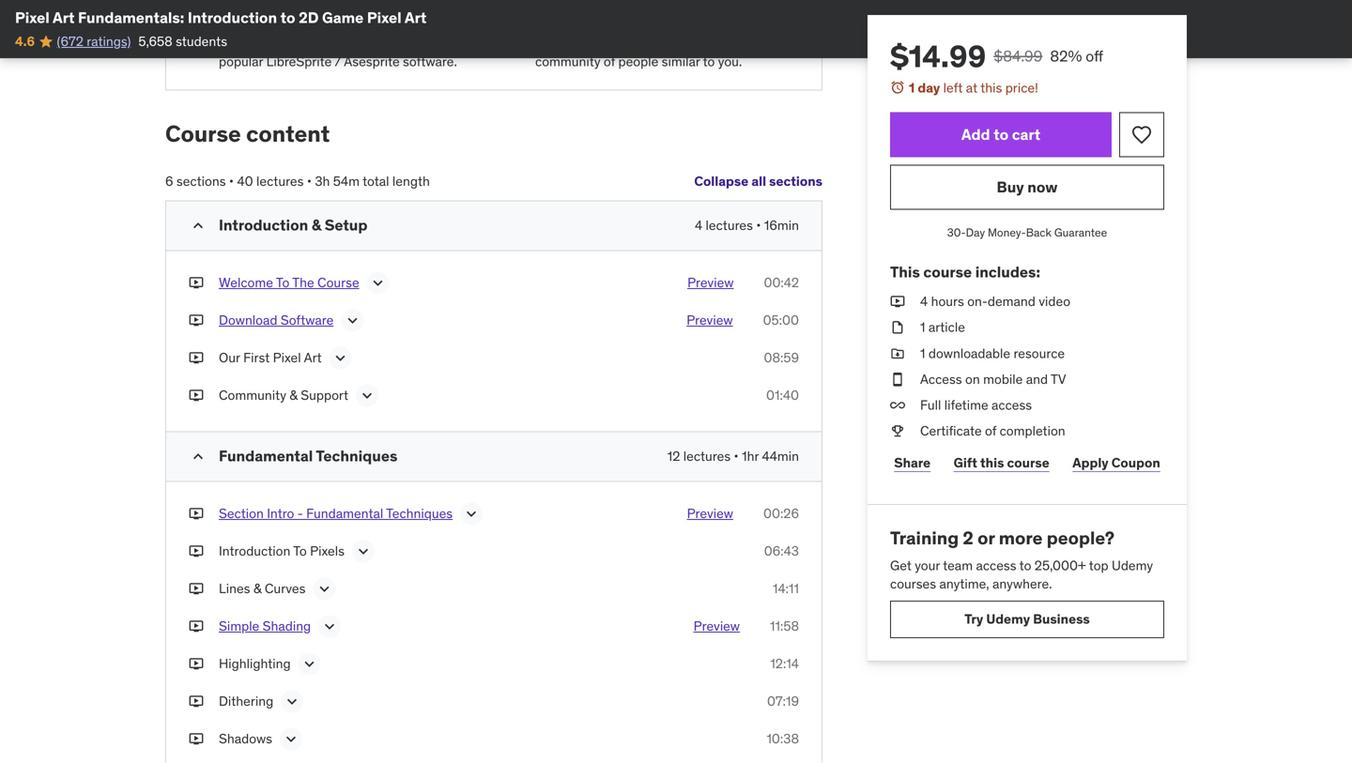 Task type: vqa. For each thing, say whether or not it's contained in the screenshot.
Show lecture description icon corresponding to 14:11
yes



Task type: describe. For each thing, give the bounding box(es) containing it.
introduction for introduction & setup
[[219, 215, 308, 235]]

to left the 2d
[[280, 8, 295, 27]]

16min
[[764, 217, 799, 234]]

money-
[[988, 225, 1026, 240]]

try udemy business link
[[890, 601, 1164, 639]]

courses
[[890, 576, 936, 593]]

6
[[165, 173, 173, 190]]

add to cart button
[[890, 112, 1112, 157]]

$14.99 $84.99 82% off
[[890, 38, 1103, 75]]

using
[[383, 35, 415, 51]]

4 for 4 lectures • 16min
[[695, 217, 703, 234]]

& for introduction
[[312, 215, 321, 235]]

0 vertical spatial of
[[582, 35, 593, 51]]

0 horizontal spatial art
[[53, 8, 75, 27]]

2d
[[299, 8, 319, 27]]

4.6
[[15, 33, 35, 50]]

people?
[[1047, 527, 1115, 549]]

show lecture description image right the shading
[[320, 617, 339, 636]]

xsmall image left dithering
[[189, 692, 204, 711]]

hours
[[931, 293, 964, 310]]

total
[[363, 173, 389, 190]]

preview for 00:42
[[687, 274, 734, 291]]

2 horizontal spatial art
[[405, 8, 427, 27]]

to inside training 2 or more people? get your team access to 25,000+ top udemy courses anytime, anywhere.
[[1019, 557, 1031, 574]]

cart
[[1012, 125, 1041, 144]]

xsmall image left full
[[890, 396, 905, 415]]

0 horizontal spatial course
[[165, 120, 241, 148]]

apply
[[1073, 454, 1109, 471]]

30-
[[947, 225, 966, 240]]

business
[[1033, 611, 1090, 628]]

completion
[[1000, 423, 1065, 439]]

1 this from the top
[[981, 79, 1002, 96]]

1 article
[[920, 319, 965, 336]]

includes:
[[975, 262, 1040, 282]]

2 sections from the left
[[176, 173, 226, 190]]

01:40
[[766, 387, 799, 404]]

25,000+
[[1035, 557, 1086, 574]]

collapse
[[694, 173, 749, 190]]

• for 4 lectures • 16min
[[756, 217, 761, 234]]

section intro - fundamental techniques
[[219, 505, 453, 522]]

lines
[[219, 580, 250, 597]]

xsmall image left "1 article"
[[890, 318, 905, 337]]

00:42
[[764, 274, 799, 291]]

download software button
[[219, 311, 334, 334]]

11:58
[[770, 618, 799, 635]]

simple shading button
[[219, 617, 311, 640]]

shading
[[263, 618, 311, 635]]

fundamentals:
[[78, 8, 184, 27]]

0 horizontal spatial pixel
[[15, 8, 50, 27]]

day
[[966, 225, 985, 240]]

mobile
[[983, 371, 1023, 388]]

to for introduction
[[293, 543, 307, 559]]

gift this course
[[954, 454, 1050, 471]]

pixel art fundamentals: introduction to 2d game pixel art
[[15, 8, 427, 27]]

0 vertical spatial fundamental
[[219, 446, 313, 466]]

simple
[[219, 618, 259, 635]]

welcome to the course
[[219, 274, 359, 291]]

popular
[[219, 53, 263, 70]]

xsmall image left introduction to pixels
[[189, 542, 204, 560]]

intro
[[267, 505, 294, 522]]

30-day money-back guarantee
[[947, 225, 1107, 240]]

now
[[1027, 177, 1058, 197]]

82%
[[1050, 46, 1082, 66]]

content
[[246, 120, 330, 148]]

dithering
[[219, 693, 273, 710]]

article
[[929, 319, 965, 336]]

(672 ratings)
[[57, 33, 131, 50]]

training
[[890, 527, 959, 549]]

05:00
[[763, 312, 799, 328]]

preview for 00:26
[[687, 505, 733, 522]]

0 horizontal spatial udemy
[[986, 611, 1030, 628]]

tv
[[1051, 371, 1066, 388]]

ratings)
[[87, 33, 131, 50]]

xsmall image for 00:42
[[189, 274, 204, 292]]

download
[[219, 312, 277, 328]]

44min
[[762, 448, 799, 465]]

apply coupon button
[[1069, 444, 1164, 482]]

(672
[[57, 33, 83, 50]]

first
[[243, 349, 270, 366]]

small image
[[189, 216, 208, 235]]

pixels
[[310, 543, 345, 559]]

08:59
[[764, 349, 799, 366]]

this course includes:
[[890, 262, 1040, 282]]

coupon
[[1112, 454, 1160, 471]]

lines & curves
[[219, 580, 306, 597]]

show lecture description image for community & support
[[358, 386, 377, 405]]

collapse all sections
[[694, 173, 823, 190]]

2 this from the top
[[980, 454, 1004, 471]]

welcome to the course button
[[219, 274, 359, 296]]

show lecture description image for our first pixel art
[[331, 349, 350, 367]]

1 vertical spatial of
[[604, 53, 615, 70]]

$84.99
[[994, 46, 1043, 66]]

your
[[915, 557, 940, 574]]

our first pixel art
[[219, 349, 322, 366]]

& for lines
[[253, 580, 262, 597]]

14:11
[[773, 580, 799, 597]]

4 for 4 hours on-demand video
[[920, 293, 928, 310]]

2 horizontal spatial pixel
[[367, 8, 402, 27]]

community
[[535, 53, 601, 70]]

anywhere.
[[993, 576, 1052, 593]]

download software
[[219, 312, 334, 328]]

xsmall image up share
[[890, 422, 905, 441]]

guarantee
[[1054, 225, 1107, 240]]

day
[[918, 79, 940, 96]]

preview for 11:58
[[694, 618, 740, 635]]

course inside button
[[317, 274, 359, 291]]

2
[[963, 527, 974, 549]]

show lecture description image for highlighting
[[300, 655, 319, 674]]

add to cart
[[961, 125, 1041, 144]]

or
[[978, 527, 995, 549]]

xsmall image left community
[[189, 386, 204, 405]]

people
[[618, 53, 658, 70]]

students
[[176, 33, 227, 50]]

an
[[596, 35, 611, 51]]

on-
[[967, 293, 988, 310]]

demand
[[988, 293, 1036, 310]]

on
[[965, 371, 980, 388]]

1 horizontal spatial art
[[304, 349, 322, 366]]

downloadable
[[929, 345, 1010, 362]]



Task type: locate. For each thing, give the bounding box(es) containing it.
1 horizontal spatial and
[[1026, 371, 1048, 388]]

12 lectures • 1hr 44min
[[667, 448, 799, 465]]

this right gift
[[980, 454, 1004, 471]]

of left an
[[582, 35, 593, 51]]

certificate of completion
[[920, 423, 1065, 439]]

fundamental up the pixels
[[306, 505, 383, 522]]

xsmall image left section
[[189, 505, 204, 523]]

at
[[966, 79, 978, 96]]

lectures right 12
[[683, 448, 731, 465]]

xsmall image left access
[[890, 370, 905, 389]]

2 vertical spatial introduction
[[219, 543, 290, 559]]

curves
[[265, 580, 306, 597]]

length
[[392, 173, 430, 190]]

xsmall image
[[189, 274, 204, 292], [189, 311, 204, 329], [890, 396, 905, 415], [189, 542, 204, 560], [189, 580, 204, 598]]

to up the 'anywhere.' at the bottom right of the page
[[1019, 557, 1031, 574]]

& right lines
[[253, 580, 262, 597]]

buy
[[997, 177, 1024, 197]]

1 up access
[[920, 345, 925, 362]]

1 vertical spatial course
[[317, 274, 359, 291]]

show lecture description image for dithering
[[283, 692, 302, 711]]

course up hours
[[923, 262, 972, 282]]

access down the mobile at the right of page
[[992, 397, 1032, 414]]

game
[[322, 8, 364, 27]]

• left 3h 54m
[[307, 173, 312, 190]]

preview down 4 lectures • 16min
[[687, 274, 734, 291]]

show lecture description image for lines & curves
[[315, 580, 334, 598]]

lectures right 40
[[256, 173, 304, 190]]

try udemy business
[[965, 611, 1090, 628]]

1 horizontal spatial of
[[604, 53, 615, 70]]

2 horizontal spatial of
[[985, 423, 996, 439]]

add
[[961, 125, 990, 144]]

xsmall image for 14:11
[[189, 580, 204, 598]]

access
[[920, 371, 962, 388]]

10:38
[[767, 730, 799, 747]]

course
[[165, 120, 241, 148], [317, 274, 359, 291]]

community & support
[[219, 387, 348, 404]]

lectures down the collapse
[[706, 217, 753, 234]]

and up similar in the top of the page
[[666, 35, 688, 51]]

fundamental up intro
[[219, 446, 313, 466]]

access inside training 2 or more people? get your team access to 25,000+ top udemy courses anytime, anywhere.
[[976, 557, 1017, 574]]

12
[[667, 448, 680, 465]]

show lecture description image down the pixels
[[315, 580, 334, 598]]

top
[[1089, 557, 1109, 574]]

preview left 11:58
[[694, 618, 740, 635]]

introduction & setup
[[219, 215, 368, 235]]

fundamental inside button
[[306, 505, 383, 522]]

1 vertical spatial course
[[1007, 454, 1050, 471]]

xsmall image left the downloadable in the top right of the page
[[890, 344, 905, 363]]

xsmall image left our
[[189, 349, 204, 367]]

full
[[920, 397, 941, 414]]

course down completion
[[1007, 454, 1050, 471]]

1 sections from the left
[[769, 173, 823, 190]]

to for welcome
[[276, 274, 290, 291]]

xsmall image down this
[[890, 293, 905, 311]]

xsmall image for 05:00
[[189, 311, 204, 329]]

access down the or
[[976, 557, 1017, 574]]

xsmall image
[[189, 34, 204, 52], [890, 293, 905, 311], [890, 318, 905, 337], [890, 344, 905, 363], [189, 349, 204, 367], [890, 370, 905, 389], [189, 386, 204, 405], [890, 422, 905, 441], [189, 505, 204, 523], [189, 617, 204, 636], [189, 655, 204, 673], [189, 692, 204, 711], [189, 730, 204, 748]]

show lecture description image
[[343, 311, 362, 330], [331, 349, 350, 367], [315, 580, 334, 598], [320, 617, 339, 636], [283, 692, 302, 711]]

1 day left at this price!
[[909, 79, 1038, 96]]

introduction
[[188, 8, 277, 27], [219, 215, 308, 235], [219, 543, 290, 559]]

0 vertical spatial 4
[[695, 217, 703, 234]]

0 horizontal spatial course
[[923, 262, 972, 282]]

and inside be part of an amazing and supportive community of people similar to you.
[[666, 35, 688, 51]]

4 down the collapse
[[695, 217, 703, 234]]

xsmall image left 'shadows'
[[189, 730, 204, 748]]

udemy right the top
[[1112, 557, 1153, 574]]

0 vertical spatial lectures
[[256, 173, 304, 190]]

course right the
[[317, 274, 359, 291]]

pixel up using at top left
[[367, 8, 402, 27]]

to left the
[[276, 274, 290, 291]]

1 horizontal spatial sections
[[769, 173, 823, 190]]

art up (672
[[53, 8, 75, 27]]

1hr
[[742, 448, 759, 465]]

0 horizontal spatial and
[[666, 35, 688, 51]]

preview for 05:00
[[687, 312, 733, 328]]

0 vertical spatial this
[[981, 79, 1002, 96]]

share button
[[890, 444, 935, 482]]

introduction up lines & curves
[[219, 543, 290, 559]]

1 right alarm icon
[[909, 79, 915, 96]]

preview down 12 lectures • 1hr 44min
[[687, 505, 733, 522]]

introduction down 40
[[219, 215, 308, 235]]

the
[[292, 274, 314, 291]]

xsmall image left welcome
[[189, 274, 204, 292]]

alarm image
[[890, 80, 905, 95]]

-
[[297, 505, 303, 522]]

xsmall image down pixel art fundamentals: introduction to 2d game pixel art
[[189, 34, 204, 52]]

1 horizontal spatial udemy
[[1112, 557, 1153, 574]]

price!
[[1005, 79, 1038, 96]]

0 horizontal spatial of
[[582, 35, 593, 51]]

be
[[535, 35, 551, 51]]

access on mobile and tv
[[920, 371, 1066, 388]]

wishlist image
[[1131, 124, 1153, 146]]

1 for 1 day left at this price!
[[909, 79, 915, 96]]

0 vertical spatial &
[[312, 215, 321, 235]]

art
[[53, 8, 75, 27], [405, 8, 427, 27], [304, 349, 322, 366]]

0 vertical spatial course
[[165, 120, 241, 148]]

& left support
[[289, 387, 298, 404]]

40
[[237, 173, 253, 190]]

• left 1hr
[[734, 448, 739, 465]]

2 horizontal spatial &
[[312, 215, 321, 235]]

1 downloadable resource
[[920, 345, 1065, 362]]

shadows
[[219, 730, 272, 747]]

and left tv
[[1026, 371, 1048, 388]]

this right at
[[981, 79, 1002, 96]]

1 vertical spatial fundamental
[[306, 505, 383, 522]]

udemy inside training 2 or more people? get your team access to 25,000+ top udemy courses anytime, anywhere.
[[1112, 557, 1153, 574]]

try
[[965, 611, 983, 628]]

small image
[[189, 447, 208, 466]]

xsmall image left simple
[[189, 617, 204, 636]]

1 for 1 article
[[920, 319, 925, 336]]

left
[[943, 79, 963, 96]]

• for 6 sections • 40 lectures • 3h 54m total length
[[229, 173, 234, 190]]

show lecture description image for shadows
[[282, 730, 300, 749]]

course up 6
[[165, 120, 241, 148]]

1 vertical spatial introduction
[[219, 215, 308, 235]]

quickly
[[219, 35, 262, 51]]

0 horizontal spatial sections
[[176, 173, 226, 190]]

0 vertical spatial access
[[992, 397, 1032, 414]]

xsmall image left lines
[[189, 580, 204, 598]]

0 vertical spatial course
[[923, 262, 972, 282]]

introduction to pixels
[[219, 543, 345, 559]]

1 vertical spatial access
[[976, 557, 1017, 574]]

to inside be part of an amazing and supportive community of people similar to you.
[[703, 53, 715, 70]]

show lecture description image
[[369, 274, 387, 292], [358, 386, 377, 405], [462, 505, 481, 523], [354, 542, 373, 561], [300, 655, 319, 674], [282, 730, 300, 749]]

of down "full lifetime access"
[[985, 423, 996, 439]]

section
[[219, 505, 264, 522]]

1 for 1 downloadable resource
[[920, 345, 925, 362]]

community
[[219, 387, 286, 404]]

the
[[418, 35, 437, 51]]

07:19
[[767, 693, 799, 710]]

anytime,
[[939, 576, 989, 593]]

simple shading
[[219, 618, 311, 635]]

support
[[301, 387, 348, 404]]

lectures for techniques
[[683, 448, 731, 465]]

1 horizontal spatial to
[[293, 543, 307, 559]]

0 vertical spatial 1
[[909, 79, 915, 96]]

0 vertical spatial introduction
[[188, 8, 277, 27]]

1 vertical spatial udemy
[[986, 611, 1030, 628]]

to
[[280, 8, 295, 27], [703, 53, 715, 70], [994, 125, 1009, 144], [1019, 557, 1031, 574]]

06:43
[[764, 543, 799, 559]]

introduction for introduction to pixels
[[219, 543, 290, 559]]

1 vertical spatial 1
[[920, 319, 925, 336]]

of down an
[[604, 53, 615, 70]]

our
[[219, 349, 240, 366]]

to left "cart"
[[994, 125, 1009, 144]]

more
[[999, 527, 1043, 549]]

& for community
[[289, 387, 298, 404]]

2 vertical spatial &
[[253, 580, 262, 597]]

1 vertical spatial this
[[980, 454, 1004, 471]]

pixel right first
[[273, 349, 301, 366]]

preview
[[687, 274, 734, 291], [687, 312, 733, 328], [687, 505, 733, 522], [694, 618, 740, 635]]

1 vertical spatial to
[[293, 543, 307, 559]]

•
[[229, 173, 234, 190], [307, 173, 312, 190], [756, 217, 761, 234], [734, 448, 739, 465]]

similar
[[662, 53, 700, 70]]

1 vertical spatial &
[[289, 387, 298, 404]]

sections right "all"
[[769, 173, 823, 190]]

1 vertical spatial 4
[[920, 293, 928, 310]]

of
[[582, 35, 593, 51], [604, 53, 615, 70], [985, 423, 996, 439]]

1 horizontal spatial pixel
[[273, 349, 301, 366]]

setup
[[325, 215, 368, 235]]

0 horizontal spatial to
[[276, 274, 290, 291]]

course content
[[165, 120, 330, 148]]

gift this course link
[[950, 444, 1054, 482]]

0 vertical spatial to
[[276, 274, 290, 291]]

buy now
[[997, 177, 1058, 197]]

6 sections • 40 lectures • 3h 54m total length
[[165, 173, 430, 190]]

1 horizontal spatial 4
[[920, 293, 928, 310]]

to inside button
[[994, 125, 1009, 144]]

4 left hours
[[920, 293, 928, 310]]

0 horizontal spatial &
[[253, 580, 262, 597]]

udemy right try
[[986, 611, 1030, 628]]

be part of an amazing and supportive community of people similar to you.
[[535, 35, 754, 70]]

1 vertical spatial lectures
[[706, 217, 753, 234]]

1 horizontal spatial course
[[1007, 454, 1050, 471]]

this
[[890, 262, 920, 282]]

sections inside "dropdown button"
[[769, 173, 823, 190]]

0 vertical spatial udemy
[[1112, 557, 1153, 574]]

art down software
[[304, 349, 322, 366]]

1 horizontal spatial &
[[289, 387, 298, 404]]

access
[[992, 397, 1032, 414], [976, 557, 1017, 574]]

and
[[666, 35, 688, 51], [1026, 371, 1048, 388]]

0 vertical spatial and
[[666, 35, 688, 51]]

become
[[266, 35, 313, 51]]

1
[[909, 79, 915, 96], [920, 319, 925, 336], [920, 345, 925, 362]]

show lecture description image right software
[[343, 311, 362, 330]]

fundamental techniques
[[219, 446, 398, 466]]

buy now button
[[890, 165, 1164, 210]]

show lecture description image up support
[[331, 349, 350, 367]]

to inside button
[[276, 274, 290, 291]]

5,658
[[138, 33, 172, 50]]

techniques inside the section intro - fundamental techniques button
[[386, 505, 453, 522]]

resource
[[1014, 345, 1065, 362]]

2 vertical spatial of
[[985, 423, 996, 439]]

to
[[276, 274, 290, 291], [293, 543, 307, 559]]

& left setup
[[312, 215, 321, 235]]

to left the pixels
[[293, 543, 307, 559]]

pixel up 4.6
[[15, 8, 50, 27]]

sections right 6
[[176, 173, 226, 190]]

1 vertical spatial techniques
[[386, 505, 453, 522]]

preview left 05:00
[[687, 312, 733, 328]]

off
[[1086, 46, 1103, 66]]

2 vertical spatial 1
[[920, 345, 925, 362]]

back
[[1026, 225, 1052, 240]]

pixel
[[15, 8, 50, 27], [367, 8, 402, 27], [273, 349, 301, 366]]

1 vertical spatial and
[[1026, 371, 1048, 388]]

0 vertical spatial techniques
[[316, 446, 398, 466]]

2 vertical spatial lectures
[[683, 448, 731, 465]]

art up the
[[405, 8, 427, 27]]

team
[[943, 557, 973, 574]]

• for 12 lectures • 1hr 44min
[[734, 448, 739, 465]]

gift
[[954, 454, 977, 471]]

1 horizontal spatial course
[[317, 274, 359, 291]]

introduction up quickly
[[188, 8, 277, 27]]

welcome
[[219, 274, 273, 291]]

video
[[1039, 293, 1071, 310]]

• left '16min'
[[756, 217, 761, 234]]

lectures for &
[[706, 217, 753, 234]]

• left 40
[[229, 173, 234, 190]]

show lecture description image right dithering
[[283, 692, 302, 711]]

/
[[335, 53, 341, 70]]

1 left article
[[920, 319, 925, 336]]

show lecture description image for introduction to pixels
[[354, 542, 373, 561]]

0 horizontal spatial 4
[[695, 217, 703, 234]]

xsmall image left download
[[189, 311, 204, 329]]

xsmall image left highlighting
[[189, 655, 204, 673]]

4
[[695, 217, 703, 234], [920, 293, 928, 310]]

to left you.
[[703, 53, 715, 70]]



